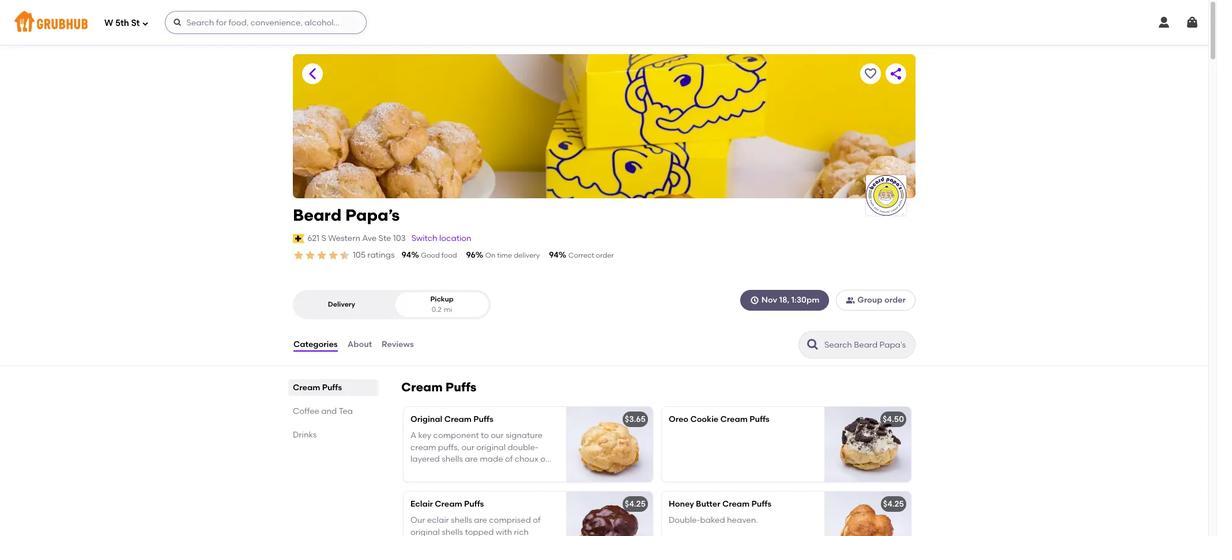 Task type: vqa. For each thing, say whether or not it's contained in the screenshot.
For related to For drivers
no



Task type: describe. For each thing, give the bounding box(es) containing it.
ste
[[379, 233, 391, 243]]

switch location button
[[411, 232, 472, 245]]

drinks tab
[[293, 429, 374, 441]]

our eclair shells are comprised of original shells topped with ric
[[411, 516, 551, 536]]

western
[[328, 233, 360, 243]]

switch
[[412, 233, 438, 243]]

svg image inside nov 18, 1:30pm button
[[750, 296, 760, 305]]

and inside a key component to our signature cream puffs, our original double- layered shells are made of choux on the inside and pie crust on the outside.
[[450, 466, 466, 476]]

original
[[411, 415, 443, 425]]

cream puffs inside tab
[[293, 383, 342, 393]]

papa's
[[346, 205, 400, 225]]

1 horizontal spatial svg image
[[1158, 16, 1172, 29]]

inside
[[425, 466, 448, 476]]

signature
[[506, 431, 543, 441]]

96
[[466, 250, 476, 260]]

94 for correct order
[[549, 250, 559, 260]]

5th
[[115, 18, 129, 28]]

save this restaurant button
[[861, 63, 881, 84]]

Search for food, convenience, alcohol... search field
[[165, 11, 367, 34]]

1:30pm
[[792, 295, 820, 305]]

a
[[411, 431, 417, 441]]

honey butter cream puffs
[[669, 500, 772, 509]]

of inside our eclair shells are comprised of original shells topped with ric
[[533, 516, 541, 526]]

nov 18, 1:30pm
[[762, 295, 820, 305]]

option group containing pickup
[[293, 290, 491, 320]]

original cream puffs
[[411, 415, 494, 425]]

main navigation navigation
[[0, 0, 1209, 45]]

cream up eclair
[[435, 500, 462, 509]]

1 horizontal spatial our
[[491, 431, 504, 441]]

w
[[104, 18, 113, 28]]

tea
[[339, 407, 353, 417]]

cream inside cream puffs tab
[[293, 383, 320, 393]]

2 horizontal spatial svg image
[[1186, 16, 1200, 29]]

621 s western ave ste 103 button
[[307, 232, 406, 245]]

butter
[[696, 500, 721, 509]]

double-
[[669, 516, 701, 526]]

made
[[480, 455, 503, 464]]

correct
[[569, 251, 595, 260]]

double-baked heaven.
[[669, 516, 758, 526]]

$4.50
[[883, 415, 905, 425]]

eclair
[[427, 516, 449, 526]]

component
[[434, 431, 479, 441]]

choux
[[515, 455, 539, 464]]

delivery
[[514, 251, 540, 260]]

puffs up to
[[474, 415, 494, 425]]

are inside a key component to our signature cream puffs, our original double- layered shells are made of choux on the inside and pie crust on the outside.
[[465, 455, 478, 464]]

on time delivery
[[486, 251, 540, 260]]

save this restaurant image
[[864, 67, 878, 81]]

and inside tab
[[321, 407, 337, 417]]

drinks
[[293, 430, 317, 440]]

group order
[[858, 295, 906, 305]]

1 the from the left
[[411, 466, 424, 476]]

beard
[[293, 205, 342, 225]]

shells inside a key component to our signature cream puffs, our original double- layered shells are made of choux on the inside and pie crust on the outside.
[[442, 455, 463, 464]]

time
[[497, 251, 512, 260]]

0 vertical spatial on
[[541, 455, 551, 464]]

621 s western ave ste 103
[[308, 233, 406, 243]]

Search Beard Papa's search field
[[824, 340, 912, 351]]

1 horizontal spatial cream puffs
[[401, 380, 477, 395]]

are inside our eclair shells are comprised of original shells topped with ric
[[474, 516, 487, 526]]

cream puffs tab
[[293, 382, 374, 394]]

$4.25 for our eclair shells are comprised of original shells topped with ric
[[625, 500, 646, 509]]

18,
[[780, 295, 790, 305]]

delivery
[[328, 301, 355, 309]]

reviews button
[[381, 324, 415, 366]]

puffs up our eclair shells are comprised of original shells topped with ric
[[464, 500, 484, 509]]

103
[[393, 233, 406, 243]]

1 vertical spatial shells
[[451, 516, 472, 526]]

caret left icon image
[[306, 67, 320, 81]]

correct order
[[569, 251, 614, 260]]

cream up component
[[445, 415, 472, 425]]

pickup
[[431, 296, 454, 304]]

share icon image
[[890, 67, 903, 81]]

cream right the cookie
[[721, 415, 748, 425]]

puffs up heaven.
[[752, 500, 772, 509]]

pie
[[468, 466, 480, 476]]

about
[[348, 340, 372, 350]]

2 vertical spatial shells
[[442, 528, 463, 536]]

original inside our eclair shells are comprised of original shells topped with ric
[[411, 528, 440, 536]]

original cream puffs image
[[566, 407, 653, 482]]

switch location
[[412, 233, 472, 243]]

honey butter cream puffs image
[[825, 492, 911, 536]]

good
[[421, 251, 440, 260]]

cream up the original
[[401, 380, 443, 395]]

puffs,
[[438, 443, 460, 453]]

nov 18, 1:30pm button
[[741, 290, 830, 311]]

location
[[440, 233, 472, 243]]

beard papa's logo image
[[866, 175, 907, 216]]

of inside a key component to our signature cream puffs, our original double- layered shells are made of choux on the inside and pie crust on the outside.
[[505, 455, 513, 464]]



Task type: locate. For each thing, give the bounding box(es) containing it.
to
[[481, 431, 489, 441]]

order inside button
[[885, 295, 906, 305]]

coffee and tea tab
[[293, 406, 374, 418]]

layered
[[411, 455, 440, 464]]

1 vertical spatial our
[[462, 443, 475, 453]]

subscription pass image
[[293, 234, 305, 243]]

and left tea
[[321, 407, 337, 417]]

outside.
[[411, 478, 442, 488]]

on
[[541, 455, 551, 464], [503, 466, 513, 476]]

cream puffs up the original
[[401, 380, 477, 395]]

cookie
[[691, 415, 719, 425]]

puffs up 'original cream puffs'
[[446, 380, 477, 395]]

0 horizontal spatial $4.25
[[625, 500, 646, 509]]

and
[[321, 407, 337, 417], [450, 466, 466, 476]]

cream puffs up coffee and tea
[[293, 383, 342, 393]]

group order button
[[837, 290, 916, 311]]

star icon image
[[293, 250, 305, 261], [305, 250, 316, 261], [316, 250, 328, 261], [328, 250, 339, 261], [339, 250, 351, 261], [339, 250, 351, 261]]

mi
[[444, 306, 452, 314]]

key
[[418, 431, 432, 441]]

categories
[[294, 340, 338, 350]]

1 $4.25 from the left
[[625, 500, 646, 509]]

cream
[[401, 380, 443, 395], [293, 383, 320, 393], [445, 415, 472, 425], [721, 415, 748, 425], [435, 500, 462, 509], [723, 500, 750, 509]]

0 horizontal spatial of
[[505, 455, 513, 464]]

1 horizontal spatial of
[[533, 516, 541, 526]]

0 vertical spatial original
[[477, 443, 506, 453]]

coffee
[[293, 407, 320, 417]]

order for group order
[[885, 295, 906, 305]]

oreo
[[669, 415, 689, 425]]

2 94 from the left
[[549, 250, 559, 260]]

1 horizontal spatial the
[[515, 466, 528, 476]]

1 horizontal spatial svg image
[[750, 296, 760, 305]]

our right to
[[491, 431, 504, 441]]

puffs right the cookie
[[750, 415, 770, 425]]

1 vertical spatial and
[[450, 466, 466, 476]]

0 horizontal spatial the
[[411, 466, 424, 476]]

0 vertical spatial of
[[505, 455, 513, 464]]

621
[[308, 233, 320, 243]]

and left pie on the bottom left of page
[[450, 466, 466, 476]]

cream up "coffee"
[[293, 383, 320, 393]]

comprised
[[489, 516, 531, 526]]

s
[[322, 233, 326, 243]]

order right correct
[[596, 251, 614, 260]]

94
[[402, 250, 411, 260], [549, 250, 559, 260]]

topped
[[465, 528, 494, 536]]

0 horizontal spatial original
[[411, 528, 440, 536]]

heaven.
[[727, 516, 758, 526]]

of right comprised
[[533, 516, 541, 526]]

0 vertical spatial and
[[321, 407, 337, 417]]

$3.65
[[625, 415, 646, 425]]

1 vertical spatial order
[[885, 295, 906, 305]]

on right crust
[[503, 466, 513, 476]]

shells up topped
[[451, 516, 472, 526]]

our down component
[[462, 443, 475, 453]]

baked
[[701, 516, 725, 526]]

0 horizontal spatial 94
[[402, 250, 411, 260]]

94 right delivery
[[549, 250, 559, 260]]

order
[[596, 251, 614, 260], [885, 295, 906, 305]]

1 94 from the left
[[402, 250, 411, 260]]

group
[[858, 295, 883, 305]]

people icon image
[[846, 296, 856, 305]]

svg image inside main navigation navigation
[[142, 20, 149, 27]]

1 horizontal spatial 94
[[549, 250, 559, 260]]

with
[[496, 528, 512, 536]]

1 horizontal spatial original
[[477, 443, 506, 453]]

105 ratings
[[353, 250, 395, 260]]

oreo cookie cream puffs image
[[825, 407, 911, 482]]

0 horizontal spatial svg image
[[142, 20, 149, 27]]

oreo cookie cream puffs
[[669, 415, 770, 425]]

0 horizontal spatial cream puffs
[[293, 383, 342, 393]]

0 horizontal spatial svg image
[[173, 18, 183, 27]]

option group
[[293, 290, 491, 320]]

2 the from the left
[[515, 466, 528, 476]]

st
[[131, 18, 140, 28]]

cream
[[411, 443, 436, 453]]

of right made
[[505, 455, 513, 464]]

double-
[[508, 443, 539, 453]]

categories button
[[293, 324, 338, 366]]

0 vertical spatial shells
[[442, 455, 463, 464]]

94 for good food
[[402, 250, 411, 260]]

1 vertical spatial svg image
[[750, 296, 760, 305]]

1 horizontal spatial on
[[541, 455, 551, 464]]

good food
[[421, 251, 457, 260]]

order right group
[[885, 295, 906, 305]]

1 horizontal spatial and
[[450, 466, 466, 476]]

on right choux
[[541, 455, 551, 464]]

svg image
[[1158, 16, 1172, 29], [1186, 16, 1200, 29], [173, 18, 183, 27]]

shells down puffs, at the bottom left
[[442, 455, 463, 464]]

order for correct order
[[596, 251, 614, 260]]

cream up heaven.
[[723, 500, 750, 509]]

0 vertical spatial our
[[491, 431, 504, 441]]

svg image left the nov
[[750, 296, 760, 305]]

eclair cream puffs image
[[566, 492, 653, 536]]

search icon image
[[806, 338, 820, 352]]

1 vertical spatial are
[[474, 516, 487, 526]]

original
[[477, 443, 506, 453], [411, 528, 440, 536]]

0 vertical spatial svg image
[[142, 20, 149, 27]]

beard papa's
[[293, 205, 400, 225]]

original up made
[[477, 443, 506, 453]]

puffs
[[446, 380, 477, 395], [322, 383, 342, 393], [474, 415, 494, 425], [750, 415, 770, 425], [464, 500, 484, 509], [752, 500, 772, 509]]

shells
[[442, 455, 463, 464], [451, 516, 472, 526], [442, 528, 463, 536]]

on
[[486, 251, 496, 260]]

puffs up coffee and tea tab
[[322, 383, 342, 393]]

nov
[[762, 295, 778, 305]]

0 horizontal spatial and
[[321, 407, 337, 417]]

the
[[411, 466, 424, 476], [515, 466, 528, 476]]

1 horizontal spatial order
[[885, 295, 906, 305]]

0 horizontal spatial order
[[596, 251, 614, 260]]

coffee and tea
[[293, 407, 353, 417]]

the down choux
[[515, 466, 528, 476]]

cream puffs
[[401, 380, 477, 395], [293, 383, 342, 393]]

0.2
[[432, 306, 442, 314]]

honey
[[669, 500, 694, 509]]

1 vertical spatial on
[[503, 466, 513, 476]]

ave
[[362, 233, 377, 243]]

reviews
[[382, 340, 414, 350]]

food
[[442, 251, 457, 260]]

shells down eclair
[[442, 528, 463, 536]]

eclair cream puffs
[[411, 500, 484, 509]]

ratings
[[368, 250, 395, 260]]

svg image
[[142, 20, 149, 27], [750, 296, 760, 305]]

$4.25 for double-baked heaven.
[[884, 500, 905, 509]]

0 vertical spatial order
[[596, 251, 614, 260]]

original inside a key component to our signature cream puffs, our original double- layered shells are made of choux on the inside and pie crust on the outside.
[[477, 443, 506, 453]]

original down the our
[[411, 528, 440, 536]]

1 vertical spatial of
[[533, 516, 541, 526]]

of
[[505, 455, 513, 464], [533, 516, 541, 526]]

94 down 103
[[402, 250, 411, 260]]

eclair
[[411, 500, 433, 509]]

a key component to our signature cream puffs, our original double- layered shells are made of choux on the inside and pie crust on the outside.
[[411, 431, 551, 488]]

crust
[[482, 466, 501, 476]]

0 horizontal spatial our
[[462, 443, 475, 453]]

our
[[411, 516, 425, 526]]

pickup 0.2 mi
[[431, 296, 454, 314]]

2 $4.25 from the left
[[884, 500, 905, 509]]

are up topped
[[474, 516, 487, 526]]

1 vertical spatial original
[[411, 528, 440, 536]]

the down layered
[[411, 466, 424, 476]]

are up pie on the bottom left of page
[[465, 455, 478, 464]]

about button
[[347, 324, 373, 366]]

105
[[353, 250, 366, 260]]

our
[[491, 431, 504, 441], [462, 443, 475, 453]]

0 vertical spatial are
[[465, 455, 478, 464]]

w 5th st
[[104, 18, 140, 28]]

svg image right "st"
[[142, 20, 149, 27]]

1 horizontal spatial $4.25
[[884, 500, 905, 509]]

puffs inside cream puffs tab
[[322, 383, 342, 393]]

0 horizontal spatial on
[[503, 466, 513, 476]]



